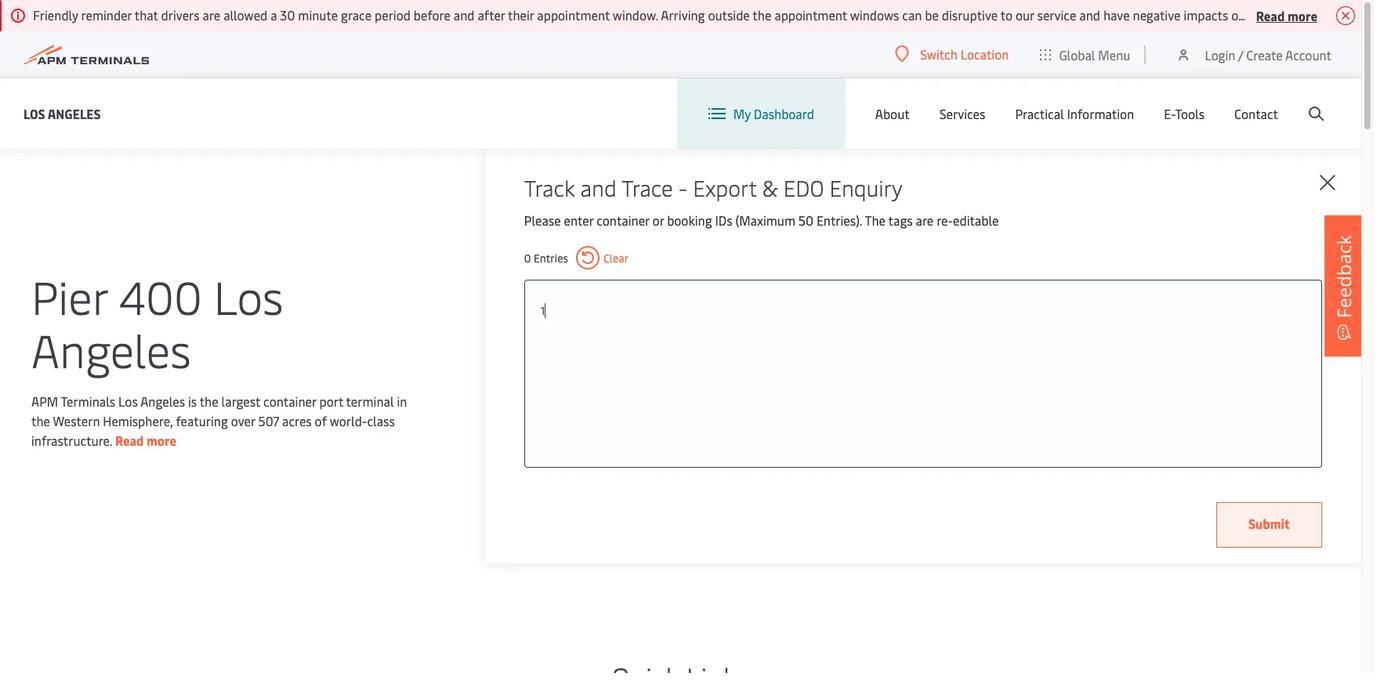 Task type: describe. For each thing, give the bounding box(es) containing it.
grace
[[341, 6, 372, 24]]

practical information
[[1016, 105, 1135, 122]]

edo
[[784, 172, 824, 202]]

to
[[1001, 6, 1013, 24]]

login / create account
[[1205, 46, 1332, 63]]

about button
[[876, 78, 910, 149]]

1 horizontal spatial container
[[597, 212, 650, 229]]

more for read more link
[[147, 432, 176, 449]]

angeles inside "link"
[[48, 105, 101, 122]]

1 on from the left
[[1232, 6, 1246, 24]]

account
[[1286, 46, 1332, 63]]

my dashboard button
[[709, 78, 814, 149]]

arrive
[[1317, 6, 1349, 24]]

export
[[693, 172, 757, 202]]

1 vertical spatial are
[[916, 212, 934, 229]]

0
[[524, 250, 531, 265]]

window.
[[613, 6, 658, 24]]

read more button
[[1256, 5, 1318, 25]]

services button
[[940, 78, 986, 149]]

class
[[367, 412, 395, 430]]

apm
[[31, 393, 58, 410]]

over
[[231, 412, 255, 430]]

hemisphere,
[[103, 412, 173, 430]]

track and trace - export & edo enquiry
[[524, 172, 903, 202]]

or
[[653, 212, 664, 229]]

information
[[1067, 105, 1135, 122]]

service
[[1038, 6, 1077, 24]]

reminder
[[81, 6, 132, 24]]

arriving
[[661, 6, 705, 24]]

be
[[925, 6, 939, 24]]

-
[[679, 172, 688, 202]]

e-
[[1164, 105, 1175, 122]]

2 on from the left
[[1352, 6, 1367, 24]]

my dashboard
[[734, 105, 814, 122]]

our
[[1016, 6, 1035, 24]]

in
[[397, 393, 407, 410]]

read more link
[[115, 432, 176, 449]]

negative
[[1133, 6, 1181, 24]]

impacts
[[1184, 6, 1229, 24]]

my
[[734, 105, 751, 122]]

western
[[53, 412, 100, 430]]

(maximum
[[736, 212, 796, 229]]

e-tools
[[1164, 105, 1205, 122]]

trace
[[622, 172, 673, 202]]

world-
[[330, 412, 367, 430]]

can
[[903, 6, 922, 24]]

clear
[[604, 250, 629, 265]]

re-
[[937, 212, 953, 229]]

switch
[[921, 45, 958, 63]]

los for 400
[[214, 265, 284, 327]]

los for terminals
[[118, 393, 138, 410]]

track
[[524, 172, 575, 202]]

submit button
[[1217, 503, 1323, 548]]

location
[[961, 45, 1009, 63]]

is
[[188, 393, 197, 410]]

enquiry
[[830, 172, 903, 202]]

pier
[[31, 265, 107, 327]]

contact button
[[1235, 78, 1279, 149]]

after
[[478, 6, 505, 24]]

2 vertical spatial the
[[31, 412, 50, 430]]

read more for read more link
[[115, 432, 176, 449]]

booking
[[667, 212, 712, 229]]

more for "read more" button on the top of the page
[[1288, 7, 1318, 24]]

largest
[[222, 393, 260, 410]]

switch location
[[921, 45, 1009, 63]]

period
[[375, 6, 411, 24]]

practical
[[1016, 105, 1064, 122]]

about
[[876, 105, 910, 122]]

editable
[[953, 212, 999, 229]]

create
[[1247, 46, 1283, 63]]

&
[[762, 172, 778, 202]]

2 horizontal spatial the
[[753, 6, 772, 24]]

container inside apm terminals los angeles is the largest container port terminal in the western hemisphere, featuring over 507 acres of world-class infrastructure.
[[263, 393, 316, 410]]

angeles for 400
[[31, 318, 191, 380]]

50
[[799, 212, 814, 229]]

global
[[1059, 46, 1096, 63]]

1 appointment from the left
[[537, 6, 610, 24]]

global menu
[[1059, 46, 1131, 63]]

terminals
[[61, 393, 115, 410]]



Task type: vqa. For each thing, say whether or not it's contained in the screenshot.
Spain to the left
no



Task type: locate. For each thing, give the bounding box(es) containing it.
1 horizontal spatial appointment
[[775, 6, 847, 24]]

2 horizontal spatial and
[[1080, 6, 1101, 24]]

and up enter
[[580, 172, 617, 202]]

entries).
[[817, 212, 862, 229]]

0 horizontal spatial container
[[263, 393, 316, 410]]

a
[[271, 6, 277, 24]]

read
[[1256, 7, 1285, 24], [115, 432, 144, 449]]

friendly
[[33, 6, 78, 24]]

menu
[[1099, 46, 1131, 63]]

more inside button
[[1288, 7, 1318, 24]]

more
[[1288, 7, 1318, 24], [147, 432, 176, 449]]

submit
[[1249, 515, 1290, 532]]

appointment
[[537, 6, 610, 24], [775, 6, 847, 24]]

drivers left the who
[[1249, 6, 1287, 24]]

who
[[1290, 6, 1314, 24]]

1 drivers from the left
[[161, 6, 200, 24]]

0 vertical spatial los
[[24, 105, 45, 122]]

enter
[[564, 212, 594, 229]]

0 entries
[[524, 250, 568, 265]]

of
[[315, 412, 327, 430]]

angeles
[[48, 105, 101, 122], [31, 318, 191, 380], [140, 393, 185, 410]]

global menu button
[[1025, 31, 1146, 78]]

the
[[865, 212, 886, 229]]

that
[[135, 6, 158, 24]]

0 vertical spatial are
[[203, 6, 220, 24]]

read down hemisphere,
[[115, 432, 144, 449]]

login / create account link
[[1176, 31, 1332, 78]]

2 drivers from the left
[[1249, 6, 1287, 24]]

container up the acres
[[263, 393, 316, 410]]

1 vertical spatial the
[[200, 393, 218, 410]]

e-tools button
[[1164, 78, 1205, 149]]

pier 400 los angeles
[[31, 265, 284, 380]]

1 vertical spatial container
[[263, 393, 316, 410]]

please enter container or booking ids (maximum 50 entries). the tags are re-editable
[[524, 212, 999, 229]]

on left t
[[1352, 6, 1367, 24]]

los inside "link"
[[24, 105, 45, 122]]

1 horizontal spatial drivers
[[1249, 6, 1287, 24]]

read inside button
[[1256, 7, 1285, 24]]

on right impacts
[[1232, 6, 1246, 24]]

clear button
[[576, 246, 629, 270]]

are left allowed
[[203, 6, 220, 24]]

feedback button
[[1325, 215, 1364, 356]]

/
[[1238, 46, 1244, 63]]

friendly reminder that drivers are allowed a 30 minute grace period before and after their appointment window. arriving outside the appointment windows can be disruptive to our service and have negative impacts on drivers who arrive on t
[[33, 6, 1373, 24]]

0 vertical spatial read
[[1256, 7, 1285, 24]]

t
[[1369, 6, 1373, 24]]

dashboard
[[754, 105, 814, 122]]

1 horizontal spatial los
[[118, 393, 138, 410]]

infrastructure.
[[31, 432, 112, 449]]

and left after
[[454, 6, 475, 24]]

0 vertical spatial more
[[1288, 7, 1318, 24]]

0 vertical spatial read more
[[1256, 7, 1318, 24]]

1 vertical spatial more
[[147, 432, 176, 449]]

contact
[[1235, 105, 1279, 122]]

minute
[[298, 6, 338, 24]]

0 horizontal spatial and
[[454, 6, 475, 24]]

angeles inside apm terminals los angeles is the largest container port terminal in the western hemisphere, featuring over 507 acres of world-class infrastructure.
[[140, 393, 185, 410]]

read left the who
[[1256, 7, 1285, 24]]

0 horizontal spatial read more
[[115, 432, 176, 449]]

the
[[753, 6, 772, 24], [200, 393, 218, 410], [31, 412, 50, 430]]

0 horizontal spatial on
[[1232, 6, 1246, 24]]

their
[[508, 6, 534, 24]]

more down hemisphere,
[[147, 432, 176, 449]]

0 horizontal spatial read
[[115, 432, 144, 449]]

feedback
[[1331, 235, 1357, 318]]

tags
[[889, 212, 913, 229]]

400
[[119, 265, 202, 327]]

angeles inside pier 400 los angeles
[[31, 318, 191, 380]]

switch location button
[[895, 45, 1009, 63]]

read more up login / create account
[[1256, 7, 1318, 24]]

featuring
[[176, 412, 228, 430]]

1 horizontal spatial more
[[1288, 7, 1318, 24]]

507
[[258, 412, 279, 430]]

port
[[319, 393, 343, 410]]

los inside pier 400 los angeles
[[214, 265, 284, 327]]

0 horizontal spatial more
[[147, 432, 176, 449]]

2 horizontal spatial los
[[214, 265, 284, 327]]

container left or
[[597, 212, 650, 229]]

0 vertical spatial the
[[753, 6, 772, 24]]

entries
[[534, 250, 568, 265]]

drivers right that
[[161, 6, 200, 24]]

0 vertical spatial container
[[597, 212, 650, 229]]

1 horizontal spatial and
[[580, 172, 617, 202]]

1 vertical spatial angeles
[[31, 318, 191, 380]]

0 horizontal spatial los
[[24, 105, 45, 122]]

2 appointment from the left
[[775, 6, 847, 24]]

have
[[1104, 6, 1130, 24]]

on
[[1232, 6, 1246, 24], [1352, 6, 1367, 24]]

angeles for terminals
[[140, 393, 185, 410]]

2 vertical spatial los
[[118, 393, 138, 410]]

practical information button
[[1016, 78, 1135, 149]]

terminal
[[346, 393, 394, 410]]

Type or paste your IDs here text field
[[541, 296, 1306, 325]]

the right is
[[200, 393, 218, 410]]

tools
[[1175, 105, 1205, 122]]

1 vertical spatial read more
[[115, 432, 176, 449]]

0 horizontal spatial drivers
[[161, 6, 200, 24]]

and left have
[[1080, 6, 1101, 24]]

the right outside
[[753, 6, 772, 24]]

disruptive
[[942, 6, 998, 24]]

1 vertical spatial read
[[115, 432, 144, 449]]

apm terminals los angeles is the largest container port terminal in the western hemisphere, featuring over 507 acres of world-class infrastructure.
[[31, 393, 407, 449]]

are
[[203, 6, 220, 24], [916, 212, 934, 229]]

read for read more link
[[115, 432, 144, 449]]

ids
[[715, 212, 733, 229]]

2 vertical spatial angeles
[[140, 393, 185, 410]]

read for "read more" button on the top of the page
[[1256, 7, 1285, 24]]

are left re- at the top of page
[[916, 212, 934, 229]]

more up account in the right top of the page
[[1288, 7, 1318, 24]]

0 horizontal spatial appointment
[[537, 6, 610, 24]]

close alert image
[[1337, 6, 1355, 25]]

before
[[414, 6, 451, 24]]

read more
[[1256, 7, 1318, 24], [115, 432, 176, 449]]

los inside apm terminals los angeles is the largest container port terminal in the western hemisphere, featuring over 507 acres of world-class infrastructure.
[[118, 393, 138, 410]]

1 horizontal spatial read more
[[1256, 7, 1318, 24]]

1 horizontal spatial on
[[1352, 6, 1367, 24]]

windows
[[850, 6, 899, 24]]

0 horizontal spatial are
[[203, 6, 220, 24]]

appointment right 'their'
[[537, 6, 610, 24]]

the down apm
[[31, 412, 50, 430]]

and
[[454, 6, 475, 24], [1080, 6, 1101, 24], [580, 172, 617, 202]]

1 horizontal spatial the
[[200, 393, 218, 410]]

please
[[524, 212, 561, 229]]

1 horizontal spatial read
[[1256, 7, 1285, 24]]

1 vertical spatial los
[[214, 265, 284, 327]]

read more down hemisphere,
[[115, 432, 176, 449]]

los angeles
[[24, 105, 101, 122]]

0 vertical spatial angeles
[[48, 105, 101, 122]]

appointment left windows
[[775, 6, 847, 24]]

1 horizontal spatial are
[[916, 212, 934, 229]]

outside
[[708, 6, 750, 24]]

acres
[[282, 412, 312, 430]]

container
[[597, 212, 650, 229], [263, 393, 316, 410]]

0 horizontal spatial the
[[31, 412, 50, 430]]

la secondary image
[[82, 379, 356, 615]]

read more for "read more" button on the top of the page
[[1256, 7, 1318, 24]]



